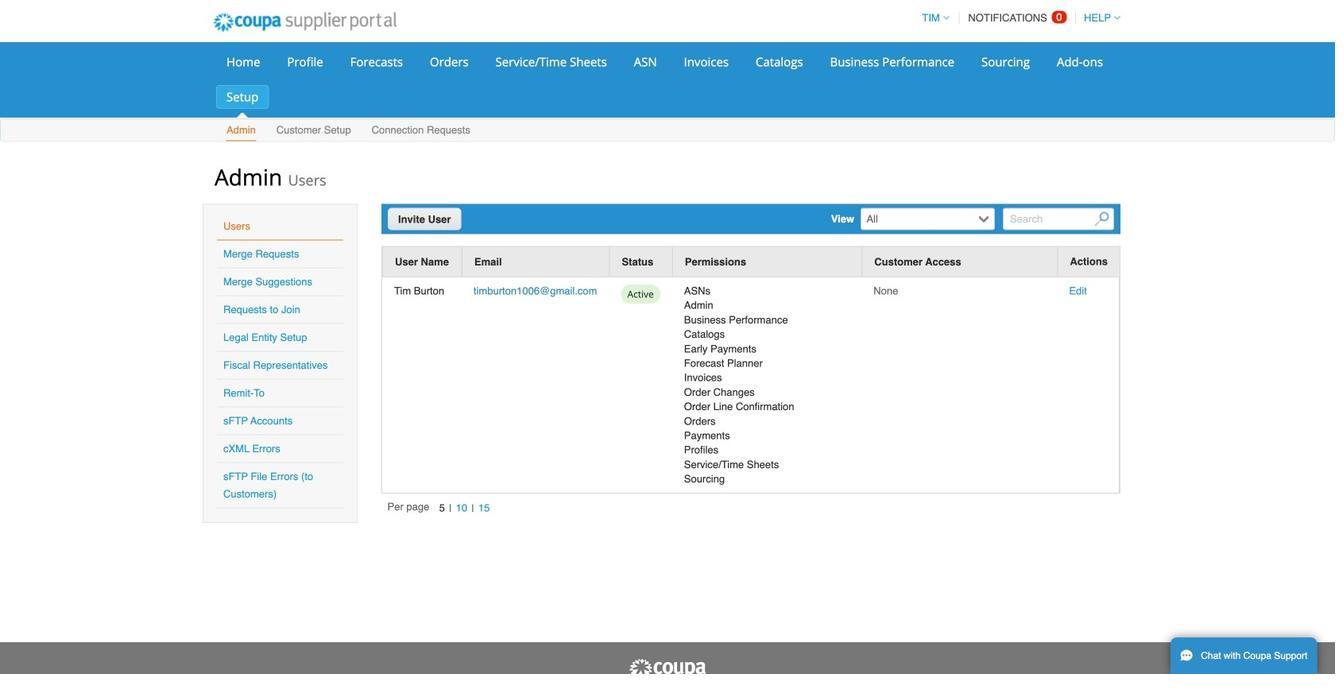Task type: describe. For each thing, give the bounding box(es) containing it.
0 horizontal spatial coupa supplier portal image
[[203, 2, 408, 42]]

1 horizontal spatial navigation
[[916, 2, 1121, 33]]



Task type: locate. For each thing, give the bounding box(es) containing it.
0 horizontal spatial navigation
[[388, 500, 494, 517]]

1 vertical spatial navigation
[[388, 500, 494, 517]]

0 vertical spatial coupa supplier portal image
[[203, 2, 408, 42]]

Search text field
[[1004, 208, 1115, 230]]

1 horizontal spatial coupa supplier portal image
[[628, 658, 708, 674]]

1 vertical spatial coupa supplier portal image
[[628, 658, 708, 674]]

0 vertical spatial navigation
[[916, 2, 1121, 33]]

None text field
[[863, 209, 975, 229]]

search image
[[1095, 212, 1110, 226]]

navigation
[[916, 2, 1121, 33], [388, 500, 494, 517]]

coupa supplier portal image
[[203, 2, 408, 42], [628, 658, 708, 674]]



Task type: vqa. For each thing, say whether or not it's contained in the screenshot.
Rating?
no



